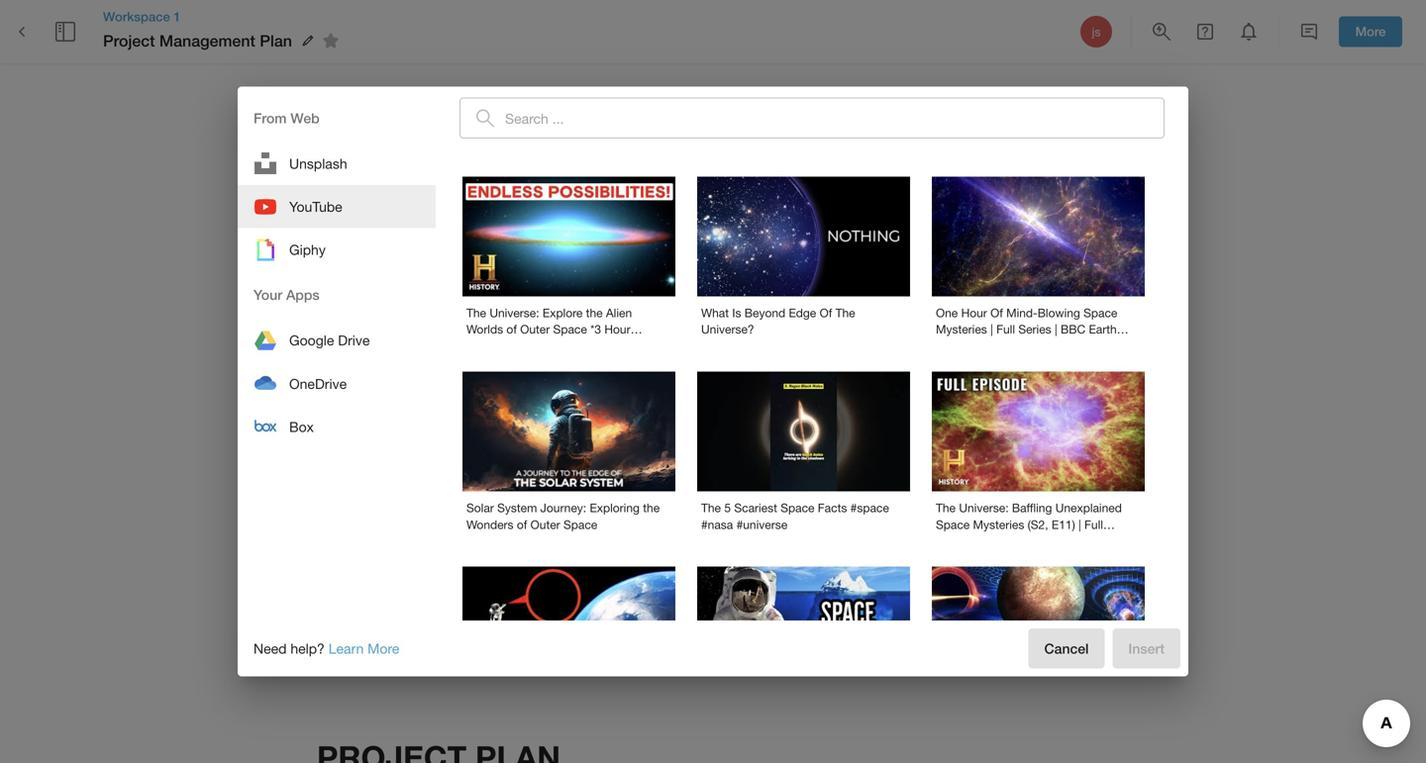 Task type: locate. For each thing, give the bounding box(es) containing it.
chen,
[[414, 593, 456, 611]]

outer inside the universe: explore the alien worlds of outer space *3 hour…
[[520, 323, 550, 337]]

edge
[[789, 306, 817, 320]]

what inside add details of what the project will entail. what needs to be built, created or implemented. how will it get done? provide enough details where the reader understands the major parts of the project.
[[693, 438, 730, 456]]

project management plan
[[103, 31, 292, 50], [317, 338, 903, 395]]

the for the universe: baffling unexplained space mysteries (s2, e11) | full…
[[936, 501, 956, 515]]

1 vertical spatial management
[[493, 338, 791, 395]]

0 vertical spatial project management plan
[[103, 31, 292, 50]]

universe: down project.
[[959, 501, 1009, 515]]

alien
[[606, 306, 632, 320]]

1 horizontal spatial project
[[317, 338, 480, 395]]

more inside button
[[1356, 24, 1386, 39]]

of
[[820, 306, 832, 320], [991, 306, 1003, 320]]

done?
[[357, 464, 402, 482]]

1 vertical spatial project management plan
[[317, 338, 903, 395]]

universe: for worlds
[[490, 306, 539, 320]]

the up worlds
[[467, 306, 486, 320]]

what is beyond edge of the universe?
[[701, 306, 856, 337]]

space down the journey:
[[564, 518, 598, 532]]

bbc
[[1061, 323, 1086, 337]]

*3
[[591, 323, 601, 337]]

| down blowing at the right of the page
[[1055, 323, 1058, 337]]

need help? learn more
[[254, 641, 400, 657]]

0 vertical spatial project
[[103, 31, 155, 50]]

the down be
[[789, 464, 811, 482]]

the inside what is beyond edge of the universe?
[[836, 306, 856, 320]]

dialog
[[238, 87, 1189, 764]]

1 of from the left
[[820, 306, 832, 320]]

0 vertical spatial management
[[159, 31, 255, 50]]

space
[[1084, 306, 1118, 320], [553, 323, 587, 337], [781, 501, 815, 515], [564, 518, 598, 532], [936, 518, 970, 532]]

space down project.
[[936, 518, 970, 532]]

1 horizontal spatial of
[[991, 306, 1003, 320]]

0 horizontal spatial plan
[[260, 31, 292, 50]]

the inside the universe: baffling unexplained space mysteries (s2, e11) | full…
[[936, 501, 956, 515]]

from web
[[254, 110, 320, 126]]

of right edge
[[820, 306, 832, 320]]

details down what
[[522, 464, 568, 482]]

google drive button
[[238, 319, 436, 362]]

js
[[1092, 25, 1101, 39]]

space down explore
[[553, 323, 587, 337]]

one
[[936, 306, 958, 320]]

0 vertical spatial universe:
[[490, 306, 539, 320]]

blowing
[[1038, 306, 1081, 320]]

the inside the universe: explore the alien worlds of outer space *3 hour…
[[467, 306, 486, 320]]

0 horizontal spatial project
[[103, 31, 155, 50]]

be
[[800, 438, 818, 456]]

outer for journey:
[[531, 518, 560, 532]]

of inside the solar system journey: exploring the wonders of outer space
[[517, 518, 527, 532]]

workspace 1 link
[[103, 8, 346, 26]]

the left 5
[[701, 501, 721, 515]]

details
[[431, 438, 478, 456], [522, 464, 568, 482]]

0 horizontal spatial universe:
[[490, 306, 539, 320]]

space inside one hour of mind-blowing space mysteries | full series | bbc earth…
[[1084, 306, 1118, 320]]

project up add
[[317, 338, 480, 395]]

the up *3
[[586, 306, 603, 320]]

add details of what the project will entail. what needs to be built, created or implemented. how will it get done? provide enough details where the reader understands the major parts of the project.
[[317, 438, 1103, 482]]

enough
[[464, 464, 517, 482]]

5
[[725, 501, 731, 515]]

your apps
[[254, 287, 320, 303]]

1 horizontal spatial will
[[1076, 438, 1099, 456]]

management down the 'workspace 1' link
[[159, 31, 255, 50]]

box
[[289, 419, 314, 435]]

youtube button
[[238, 185, 436, 228]]

the 5 scariest space facts #space #nasa #universe
[[701, 501, 889, 532]]

how
[[1039, 438, 1072, 456]]

e11)
[[1052, 518, 1076, 532]]

entail.
[[646, 438, 688, 456]]

favorite image
[[319, 29, 343, 53]]

mysteries down baffling
[[973, 518, 1025, 532]]

1 horizontal spatial universe:
[[959, 501, 1009, 515]]

details up the provide
[[431, 438, 478, 456]]

project down workspace
[[103, 31, 155, 50]]

the inside the 5 scariest space facts #space #nasa #universe
[[701, 501, 721, 515]]

#space
[[851, 501, 889, 515]]

universe: inside the universe: explore the alien worlds of outer space *3 hour…
[[490, 306, 539, 320]]

0 vertical spatial outer
[[520, 323, 550, 337]]

project management plan down hour…
[[317, 338, 903, 395]]

2 of from the left
[[991, 306, 1003, 320]]

workspace
[[103, 9, 170, 24]]

major
[[816, 464, 855, 482]]

1 horizontal spatial more
[[1356, 24, 1386, 39]]

project
[[103, 31, 155, 50], [317, 338, 480, 395], [483, 561, 533, 580]]

sara chen, analyst
[[377, 593, 513, 611]]

1 vertical spatial project
[[317, 338, 480, 395]]

project management plan down 1 at the left top of page
[[103, 31, 292, 50]]

of down the system
[[517, 518, 527, 532]]

1 vertical spatial universe:
[[959, 501, 1009, 515]]

m
[[714, 133, 731, 151]]

1 vertical spatial plan
[[804, 338, 903, 395]]

manager
[[538, 561, 600, 580]]

of right worlds
[[507, 323, 517, 337]]

outer inside the solar system journey: exploring the wonders of outer space
[[531, 518, 560, 532]]

it
[[317, 464, 326, 482]]

space left facts
[[781, 501, 815, 515]]

mind-
[[1007, 306, 1038, 320]]

plan down edge
[[804, 338, 903, 395]]

universe: inside the universe: baffling unexplained space mysteries (s2, e11) | full…
[[959, 501, 1009, 515]]

the for the universe: explore the alien worlds of outer space *3 hour…
[[467, 306, 486, 320]]

1 vertical spatial details
[[522, 464, 568, 482]]

worlds
[[467, 323, 503, 337]]

of up full
[[991, 306, 1003, 320]]

0 horizontal spatial will
[[619, 438, 642, 456]]

help?
[[291, 641, 325, 657]]

what up universe?
[[701, 306, 729, 320]]

0 vertical spatial mysteries
[[936, 323, 987, 337]]

mysteries
[[936, 323, 987, 337], [973, 518, 1025, 532]]

management down hour…
[[493, 338, 791, 395]]

outer down the journey:
[[531, 518, 560, 532]]

1 vertical spatial more
[[368, 641, 400, 657]]

solar system journey: exploring the wonders of outer space
[[467, 501, 660, 532]]

space up earth…
[[1084, 306, 1118, 320]]

1 horizontal spatial plan
[[804, 338, 903, 395]]

project up the analyst
[[483, 561, 533, 580]]

2 vertical spatial project
[[483, 561, 533, 580]]

0 horizontal spatial of
[[820, 306, 832, 320]]

2 horizontal spatial |
[[1079, 518, 1082, 532]]

0 horizontal spatial details
[[431, 438, 478, 456]]

parts
[[860, 464, 896, 482]]

| left full
[[991, 323, 993, 337]]

1 horizontal spatial details
[[522, 464, 568, 482]]

| right e11)
[[1079, 518, 1082, 532]]

collins,
[[427, 561, 479, 580]]

the universe: explore the alien worlds of outer space *3 hour…
[[467, 306, 643, 337]]

management
[[159, 31, 255, 50], [493, 338, 791, 395]]

reader
[[646, 464, 692, 482]]

js button
[[1078, 13, 1116, 51]]

c
[[731, 133, 739, 151]]

universe: up worlds
[[490, 306, 539, 320]]

of inside one hour of mind-blowing space mysteries | full series | bbc earth…
[[991, 306, 1003, 320]]

project.
[[945, 464, 999, 482]]

outer
[[520, 323, 550, 337], [531, 518, 560, 532]]

full…
[[1085, 518, 1115, 532]]

project
[[566, 438, 615, 456]]

royce
[[377, 561, 422, 580]]

will right how
[[1076, 438, 1099, 456]]

plan left the favorite icon
[[260, 31, 292, 50]]

0 vertical spatial what
[[701, 306, 729, 320]]

the down project.
[[936, 501, 956, 515]]

0 horizontal spatial project management plan
[[103, 31, 292, 50]]

of right "parts"
[[900, 464, 914, 482]]

the right the exploring
[[643, 501, 660, 515]]

1 vertical spatial mysteries
[[973, 518, 1025, 532]]

outer down explore
[[520, 323, 550, 337]]

google drive
[[289, 333, 370, 349]]

workspace 1
[[103, 9, 181, 24]]

add
[[398, 438, 427, 456]]

0 horizontal spatial more
[[368, 641, 400, 657]]

onedrive
[[289, 376, 347, 392]]

unexplained
[[1056, 501, 1122, 515]]

the
[[467, 306, 486, 320], [836, 306, 856, 320], [701, 501, 721, 515], [936, 501, 956, 515]]

universe:
[[490, 306, 539, 320], [959, 501, 1009, 515]]

=
[[694, 130, 709, 153]]

get
[[330, 464, 353, 482]]

the inside the universe: explore the alien worlds of outer space *3 hour…
[[586, 306, 603, 320]]

understands
[[696, 464, 784, 482]]

wonders
[[467, 518, 514, 532]]

#universe
[[737, 518, 788, 532]]

need
[[254, 641, 287, 657]]

of
[[507, 323, 517, 337], [482, 438, 496, 456], [900, 464, 914, 482], [517, 518, 527, 532]]

space inside the 5 scariest space facts #space #nasa #universe
[[781, 501, 815, 515]]

the for the 5 scariest space facts #space #nasa #universe
[[701, 501, 721, 515]]

mysteries inside the universe: baffling unexplained space mysteries (s2, e11) | full…
[[973, 518, 1025, 532]]

what up understands
[[693, 438, 730, 456]]

will left 'entail.'
[[619, 438, 642, 456]]

youtube
[[289, 199, 342, 215]]

journey:
[[541, 501, 587, 515]]

1 vertical spatial what
[[693, 438, 730, 456]]

learn
[[329, 641, 364, 657]]

Search ... search field
[[505, 98, 1165, 139]]

the right edge
[[836, 306, 856, 320]]

needs
[[734, 438, 777, 456]]

0 vertical spatial more
[[1356, 24, 1386, 39]]

provide
[[406, 464, 460, 482]]

drive
[[338, 333, 370, 349]]

mysteries down hour
[[936, 323, 987, 337]]

1 vertical spatial outer
[[531, 518, 560, 532]]



Task type: describe. For each thing, give the bounding box(es) containing it.
earth…
[[1089, 323, 1129, 337]]

web
[[291, 110, 320, 126]]

outer for explore
[[520, 323, 550, 337]]

learn more link
[[329, 641, 400, 657]]

giphy
[[289, 242, 326, 258]]

series
[[1019, 323, 1052, 337]]

created
[[862, 438, 915, 456]]

universe: for mysteries
[[959, 501, 1009, 515]]

explore
[[543, 306, 583, 320]]

unsplash button
[[238, 142, 436, 185]]

royce collins, project manager
[[377, 561, 600, 580]]

hour
[[962, 306, 988, 320]]

1 will from the left
[[619, 438, 642, 456]]

mysteries inside one hour of mind-blowing space mysteries | full series | bbc earth…
[[936, 323, 987, 337]]

box button
[[238, 406, 436, 449]]

0 horizontal spatial management
[[159, 31, 255, 50]]

to
[[782, 438, 796, 456]]

from
[[254, 110, 287, 126]]

implemented.
[[938, 438, 1035, 456]]

system
[[497, 501, 537, 515]]

unsplash
[[289, 155, 347, 172]]

scariest
[[734, 501, 778, 515]]

| inside the universe: baffling unexplained space mysteries (s2, e11) | full…
[[1079, 518, 1082, 532]]

google
[[289, 333, 334, 349]]

onedrive button
[[238, 362, 436, 406]]

e
[[680, 133, 689, 151]]

where
[[572, 464, 615, 482]]

0 vertical spatial plan
[[260, 31, 292, 50]]

of inside what is beyond edge of the universe?
[[820, 306, 832, 320]]

the inside the solar system journey: exploring the wonders of outer space
[[643, 501, 660, 515]]

solar
[[467, 501, 494, 515]]

beyond
[[745, 306, 786, 320]]

the right what
[[539, 438, 561, 456]]

is
[[732, 306, 741, 320]]

e = m c 2
[[680, 128, 746, 153]]

facts
[[818, 501, 847, 515]]

(s2,
[[1028, 518, 1049, 532]]

2 horizontal spatial project
[[483, 561, 533, 580]]

what inside what is beyond edge of the universe?
[[701, 306, 729, 320]]

1 horizontal spatial project management plan
[[317, 338, 903, 395]]

the right where
[[620, 464, 642, 482]]

1 horizontal spatial |
[[1055, 323, 1058, 337]]

cancel button
[[1029, 629, 1105, 669]]

2
[[739, 128, 746, 144]]

apps
[[286, 287, 320, 303]]

dialog containing from web
[[238, 87, 1189, 764]]

space inside the universe: baffling unexplained space mysteries (s2, e11) | full…
[[936, 518, 970, 532]]

the down or
[[919, 464, 941, 482]]

one hour of mind-blowing space mysteries | full series | bbc earth…
[[936, 306, 1129, 337]]

analyst
[[461, 593, 513, 611]]

your
[[254, 287, 282, 303]]

1
[[174, 9, 181, 24]]

1 horizontal spatial management
[[493, 338, 791, 395]]

cancel
[[1045, 641, 1089, 657]]

exploring
[[590, 501, 640, 515]]

giphy button
[[238, 228, 436, 272]]

#nasa
[[701, 518, 733, 532]]

of up enough
[[482, 438, 496, 456]]

0 horizontal spatial |
[[991, 323, 993, 337]]

baffling
[[1012, 501, 1052, 515]]

of inside the universe: explore the alien worlds of outer space *3 hour…
[[507, 323, 517, 337]]

0 vertical spatial details
[[431, 438, 478, 456]]

sara
[[377, 593, 410, 611]]

or
[[919, 438, 934, 456]]

2 will from the left
[[1076, 438, 1099, 456]]

universe?
[[701, 323, 754, 337]]

space inside the universe: explore the alien worlds of outer space *3 hour…
[[553, 323, 587, 337]]

built,
[[823, 438, 857, 456]]

hour…
[[605, 323, 643, 337]]

what
[[500, 438, 535, 456]]

full
[[997, 323, 1015, 337]]

space inside the solar system journey: exploring the wonders of outer space
[[564, 518, 598, 532]]



Task type: vqa. For each thing, say whether or not it's contained in the screenshot.
Apps
yes



